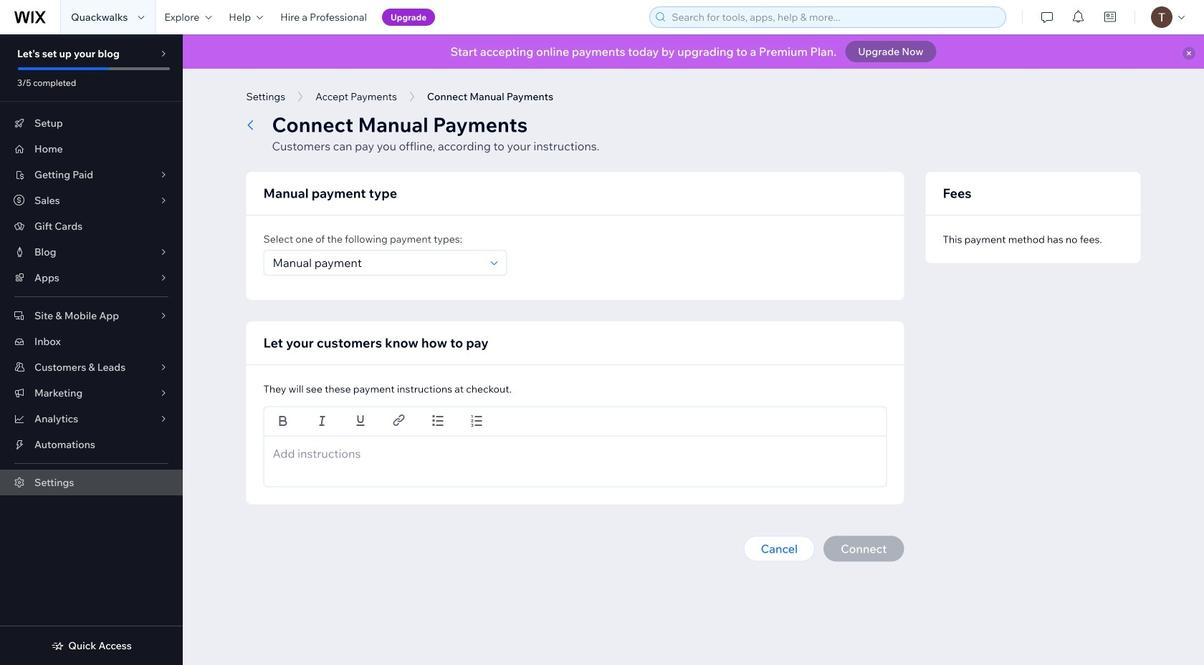 Task type: locate. For each thing, give the bounding box(es) containing it.
alert
[[183, 34, 1204, 69]]

None field
[[268, 251, 486, 275]]

None text field
[[273, 446, 878, 463]]



Task type: describe. For each thing, give the bounding box(es) containing it.
sidebar element
[[0, 34, 183, 666]]

Search for tools, apps, help & more... field
[[668, 7, 1002, 27]]



Task type: vqa. For each thing, say whether or not it's contained in the screenshot.
SEARCH FOR TOOLS, APPS, HELP & MORE... field at the top
yes



